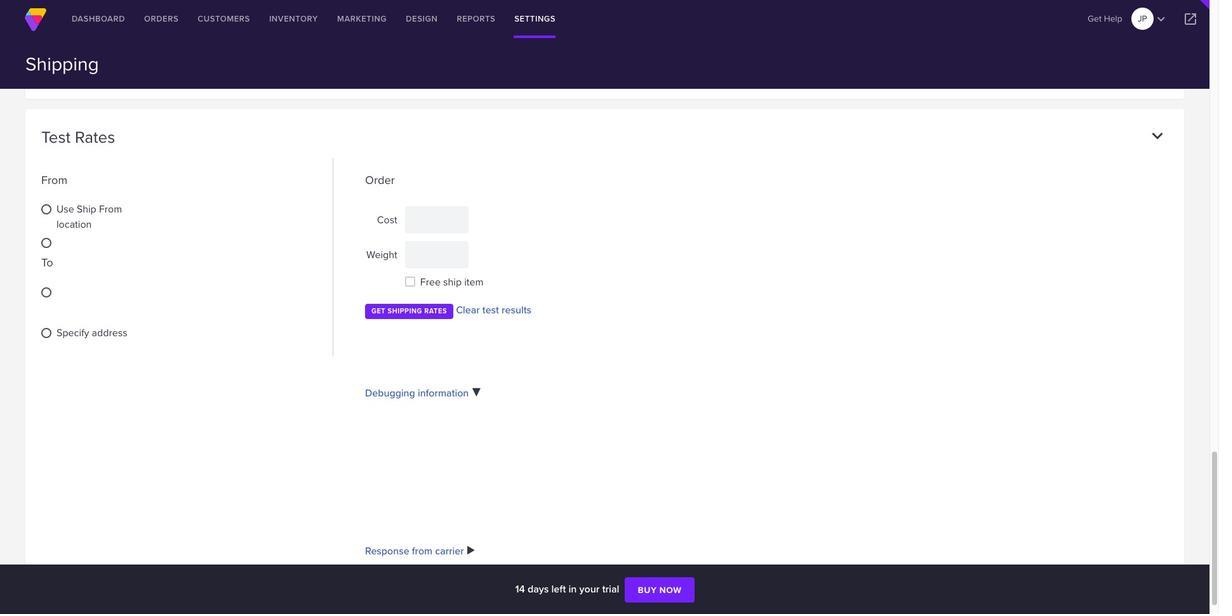 Task type: locate. For each thing, give the bounding box(es) containing it.
free
[[420, 275, 441, 290]]

test
[[41, 125, 71, 148]]

customers
[[198, 13, 250, 25]]

1 horizontal spatial from
[[99, 202, 122, 217]]

rates right test
[[75, 125, 115, 148]]

get
[[1088, 12, 1102, 25], [372, 306, 386, 316]]

from right ship
[[99, 202, 122, 217]]

design
[[406, 13, 438, 25]]

shipping
[[25, 50, 99, 77], [388, 306, 422, 316]]

get inside button
[[372, 306, 386, 316]]

1 vertical spatial shipping
[[388, 306, 422, 316]]

0 vertical spatial shipping
[[25, 50, 99, 77]]

get for get help
[[1088, 12, 1102, 25]]

jp
[[1138, 12, 1148, 25]]

debugging
[[365, 386, 415, 401]]

0 vertical spatial from
[[41, 171, 67, 188]]

1 horizontal spatial rates
[[424, 306, 447, 316]]

1 horizontal spatial shipping
[[388, 306, 422, 316]]

trial
[[602, 582, 619, 597]]

debugging information link
[[365, 386, 469, 401]]


[[1154, 12, 1169, 27]]

response
[[365, 544, 409, 559]]

left
[[552, 582, 566, 597]]

shipping down free
[[388, 306, 422, 316]]

get shipping rates button
[[365, 304, 454, 319]]

1 vertical spatial from
[[99, 202, 122, 217]]

reports
[[457, 13, 496, 25]]

settings
[[515, 13, 556, 25]]

rates
[[75, 125, 115, 148], [424, 306, 447, 316]]

1 vertical spatial rates
[[424, 306, 447, 316]]

rates down free
[[424, 306, 447, 316]]

0 horizontal spatial get
[[372, 306, 386, 316]]

14 days left in your trial
[[515, 582, 622, 597]]

0 vertical spatial rates
[[75, 125, 115, 148]]

inventory
[[269, 13, 318, 25]]

your
[[580, 582, 600, 597]]

 link
[[1172, 0, 1210, 38]]

1 horizontal spatial get
[[1088, 12, 1102, 25]]

use
[[57, 202, 74, 217]]

clear test results link
[[456, 303, 532, 318]]

shipping down dashboard link
[[25, 50, 99, 77]]

from
[[412, 544, 433, 559]]

response from carrier
[[365, 544, 464, 559]]

0 vertical spatial get
[[1088, 12, 1102, 25]]

0 horizontal spatial from
[[41, 171, 67, 188]]

location
[[57, 218, 92, 232]]

use ship from location
[[57, 202, 122, 232]]

get left help
[[1088, 12, 1102, 25]]

shipping inside button
[[388, 306, 422, 316]]

test rates
[[41, 125, 115, 148]]

buy now link
[[625, 578, 695, 603]]

clear test results
[[456, 303, 532, 318]]

from up use
[[41, 171, 67, 188]]

get down weight
[[372, 306, 386, 316]]

order
[[365, 171, 395, 188]]

address
[[92, 326, 127, 340]]

dashboard
[[72, 13, 125, 25]]

get for get shipping rates
[[372, 306, 386, 316]]

1 vertical spatial get
[[372, 306, 386, 316]]

carrier
[[435, 544, 464, 559]]

from
[[41, 171, 67, 188], [99, 202, 122, 217]]



Task type: vqa. For each thing, say whether or not it's contained in the screenshot.
 link related to Show In Menu
no



Task type: describe. For each thing, give the bounding box(es) containing it.
orders
[[144, 13, 179, 25]]

help
[[1104, 12, 1123, 25]]

marketing
[[337, 13, 387, 25]]

information
[[418, 386, 469, 401]]

results
[[502, 303, 532, 318]]

specify
[[57, 326, 89, 340]]

test
[[483, 303, 499, 318]]

expand_more
[[1147, 125, 1169, 146]]

Weight text field
[[405, 242, 469, 269]]

free ship item
[[420, 275, 484, 290]]

clear
[[456, 303, 480, 318]]

buy
[[638, 584, 657, 597]]

cost
[[377, 213, 397, 227]]

specify address
[[57, 326, 127, 340]]

Cost text field
[[405, 207, 469, 234]]

days
[[528, 582, 549, 597]]

buy now
[[638, 584, 682, 597]]

get shipping rates
[[372, 306, 447, 316]]

dashboard link
[[62, 0, 135, 38]]


[[1183, 11, 1199, 27]]

ship
[[443, 275, 462, 290]]

0 horizontal spatial shipping
[[25, 50, 99, 77]]

response from carrier link
[[365, 544, 464, 559]]

ship
[[77, 202, 96, 217]]

weight
[[366, 248, 397, 262]]

14
[[515, 582, 525, 597]]

in
[[569, 582, 577, 597]]

0 horizontal spatial rates
[[75, 125, 115, 148]]

from inside use ship from location
[[99, 202, 122, 217]]

item
[[464, 275, 484, 290]]

to
[[41, 254, 53, 270]]

rates inside button
[[424, 306, 447, 316]]

get help
[[1088, 12, 1123, 25]]

now
[[660, 584, 682, 597]]

debugging information
[[365, 386, 469, 401]]



